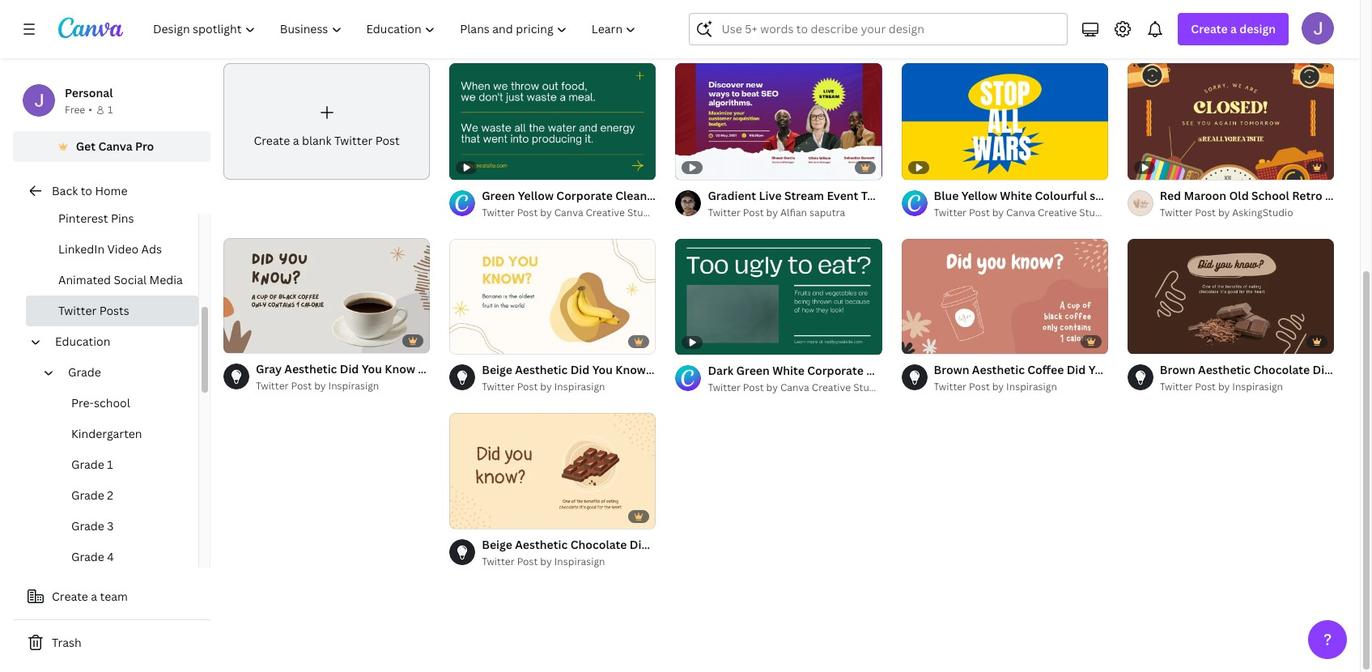 Task type: vqa. For each thing, say whether or not it's contained in the screenshot.
grade 2 link
yes



Task type: locate. For each thing, give the bounding box(es) containing it.
twitter post by inspirasign link
[[256, 379, 430, 395], [482, 379, 656, 396], [934, 379, 1109, 396], [1160, 379, 1335, 396], [482, 554, 656, 570]]

pre-school link
[[39, 388, 198, 419]]

grade inside button
[[68, 364, 101, 380]]

beige aesthetic chocolate did you know twitter post link
[[482, 536, 774, 554]]

animated
[[58, 272, 111, 288]]

chocolate
[[1254, 362, 1311, 378], [571, 537, 627, 553]]

brown aesthetic chocolate did you kn twitter post by inspirasign
[[1160, 362, 1373, 394]]

free
[[65, 103, 85, 117]]

posts
[[99, 303, 129, 318]]

beige aesthetic did you know banana twitter post twitter post by inspirasign
[[482, 362, 759, 394]]

0 horizontal spatial studio
[[628, 205, 658, 219]]

canva inside button
[[98, 138, 133, 154]]

1 inside grade 1 link
[[107, 457, 113, 472]]

grade for grade 4
[[71, 549, 104, 565]]

brown inside brown aesthetic coffee did you know twitter post twitter post by inspirasign
[[934, 362, 970, 378]]

twitter
[[334, 133, 373, 148], [862, 188, 900, 203], [482, 205, 515, 219], [708, 205, 741, 219], [934, 205, 967, 219], [1160, 205, 1193, 219], [58, 303, 97, 318], [490, 362, 529, 377], [693, 362, 732, 378], [1145, 362, 1184, 378], [256, 379, 289, 393], [482, 380, 515, 394], [934, 380, 967, 394], [1160, 380, 1193, 394], [708, 381, 741, 395], [708, 537, 747, 553], [482, 555, 515, 569]]

brown for brown aesthetic coffee did you know twitter post
[[934, 362, 970, 378]]

2 horizontal spatial create
[[1192, 21, 1228, 36]]

Search search field
[[722, 14, 1058, 45]]

inspirasign down beige aesthetic chocolate did you know twitter post link
[[555, 555, 605, 569]]

0 horizontal spatial brown
[[934, 362, 970, 378]]

0 vertical spatial a
[[1231, 21, 1238, 36]]

1 brown from the left
[[934, 362, 970, 378]]

did inside beige aesthetic did you know banana twitter post twitter post by inspirasign
[[571, 362, 590, 378]]

inspirasign inside "beige aesthetic chocolate did you know twitter post twitter post by inspirasign"
[[555, 555, 605, 569]]

a for team
[[91, 589, 97, 604]]

grade down education
[[68, 364, 101, 380]]

you inside brown aesthetic coffee did you know twitter post twitter post by inspirasign
[[1089, 362, 1110, 378]]

linkedin video ads
[[58, 241, 162, 257]]

know inside beige aesthetic did you know banana twitter post twitter post by inspirasign
[[616, 362, 646, 378]]

grade up grade 2 on the left
[[71, 457, 104, 472]]

2 horizontal spatial a
[[1231, 21, 1238, 36]]

beige
[[482, 362, 513, 378], [482, 537, 513, 553]]

education
[[55, 334, 110, 349]]

chocolate inside "beige aesthetic chocolate did you know twitter post twitter post by inspirasign"
[[571, 537, 627, 553]]

grade
[[68, 364, 101, 380], [71, 457, 104, 472], [71, 488, 104, 503], [71, 518, 104, 534], [71, 549, 104, 565]]

live
[[759, 188, 782, 203]]

by inside gradient live stream event twitter post twitter post by alfian saputra
[[767, 205, 778, 219]]

1 horizontal spatial twitter post by canva creative studio
[[708, 381, 885, 395]]

a left team
[[91, 589, 97, 604]]

to
[[81, 183, 92, 198]]

personal
[[65, 85, 113, 100]]

inspirasign for beige aesthetic chocolate did you know twitter post
[[555, 555, 605, 569]]

aesthetic right gray
[[285, 362, 337, 377]]

gradient live stream event twitter post twitter post by alfian saputra
[[708, 188, 928, 219]]

1 up 2
[[107, 457, 113, 472]]

1 horizontal spatial a
[[293, 133, 299, 148]]

0 vertical spatial create
[[1192, 21, 1228, 36]]

0 vertical spatial chocolate
[[1254, 362, 1311, 378]]

1 horizontal spatial coffee
[[1028, 362, 1065, 378]]

1 vertical spatial create
[[254, 133, 290, 148]]

canva for "twitter post by canva creative studio" link to the middle
[[781, 381, 810, 395]]

1 right •
[[108, 103, 113, 117]]

aesthetic down brown aesthetic chocolate did you know twitter post image
[[1199, 362, 1251, 378]]

1 horizontal spatial brown
[[1160, 362, 1196, 378]]

twitter post by alfian saputra link
[[708, 205, 882, 221]]

aesthetic inside beige aesthetic did you know banana twitter post twitter post by inspirasign
[[515, 362, 568, 378]]

create a design
[[1192, 21, 1276, 36]]

beige inside "beige aesthetic chocolate did you know twitter post twitter post by inspirasign"
[[482, 537, 513, 553]]

2 brown from the left
[[1160, 362, 1196, 378]]

create left team
[[52, 589, 88, 604]]

2 horizontal spatial studio
[[1080, 205, 1111, 219]]

1
[[108, 103, 113, 117], [107, 457, 113, 472]]

2 vertical spatial create
[[52, 589, 88, 604]]

aesthetic inside brown aesthetic chocolate did you kn twitter post by inspirasign
[[1199, 362, 1251, 378]]

a for design
[[1231, 21, 1238, 36]]

aesthetic inside brown aesthetic coffee did you know twitter post twitter post by inspirasign
[[973, 362, 1025, 378]]

grade left 2
[[71, 488, 104, 503]]

brown aesthetic coffee did you know twitter post twitter post by inspirasign
[[934, 362, 1211, 394]]

back
[[52, 183, 78, 198]]

black
[[418, 362, 448, 377]]

twitter post by canva creative studio link for coffee
[[934, 205, 1111, 221]]

grade for grade 2
[[71, 488, 104, 503]]

0 vertical spatial beige
[[482, 362, 513, 378]]

twitter post by canva creative studio link
[[482, 205, 658, 221], [934, 205, 1111, 221], [708, 380, 885, 396]]

you
[[362, 362, 382, 377], [593, 362, 613, 378], [1089, 362, 1110, 378], [1335, 362, 1356, 378], [652, 537, 672, 553]]

team
[[100, 589, 128, 604]]

chocolate inside brown aesthetic chocolate did you kn twitter post by inspirasign
[[1254, 362, 1311, 378]]

pinterest pins link
[[26, 203, 198, 234]]

did inside "beige aesthetic chocolate did you know twitter post twitter post by inspirasign"
[[630, 537, 649, 553]]

0 horizontal spatial coffee
[[451, 362, 487, 377]]

1 vertical spatial beige
[[482, 537, 513, 553]]

a left design
[[1231, 21, 1238, 36]]

create left design
[[1192, 21, 1228, 36]]

create a team
[[52, 589, 128, 604]]

aesthetic inside "beige aesthetic chocolate did you know twitter post twitter post by inspirasign"
[[515, 537, 568, 553]]

1 horizontal spatial chocolate
[[1254, 362, 1311, 378]]

you inside beige aesthetic did you know banana twitter post twitter post by inspirasign
[[593, 362, 613, 378]]

twitter inside brown aesthetic chocolate did you kn twitter post by inspirasign
[[1160, 380, 1193, 394]]

1 beige from the top
[[482, 362, 513, 378]]

1 1 from the top
[[108, 103, 113, 117]]

4
[[107, 549, 114, 565]]

creative
[[586, 205, 625, 219], [1038, 205, 1078, 219], [812, 381, 851, 395]]

1 vertical spatial 1
[[107, 457, 113, 472]]

inspirasign down brown aesthetic chocolate did you kn link
[[1233, 380, 1284, 394]]

grade left 3
[[71, 518, 104, 534]]

aesthetic down beige aesthetic chocolate did you know twitter post image
[[515, 537, 568, 553]]

None search field
[[690, 13, 1069, 45]]

2 horizontal spatial twitter post by canva creative studio
[[934, 205, 1111, 219]]

aesthetic
[[285, 362, 337, 377], [515, 362, 568, 378], [973, 362, 1025, 378], [1199, 362, 1251, 378], [515, 537, 568, 553]]

inspirasign inside gray aesthetic did you know black coffee twitter post twitter post by inspirasign
[[328, 379, 379, 393]]

0 horizontal spatial chocolate
[[571, 537, 627, 553]]

brown aesthetic coffee did you know twitter post image
[[902, 238, 1109, 355]]

by inside "beige aesthetic chocolate did you know twitter post twitter post by inspirasign"
[[541, 555, 552, 569]]

create for create a design
[[1192, 21, 1228, 36]]

create a blank twitter post
[[254, 133, 400, 148]]

1 horizontal spatial studio
[[854, 381, 885, 395]]

aesthetic for gray aesthetic did you know black coffee twitter post
[[285, 362, 337, 377]]

0 horizontal spatial twitter post by canva creative studio link
[[482, 205, 658, 221]]

brown inside brown aesthetic chocolate did you kn twitter post by inspirasign
[[1160, 362, 1196, 378]]

inspirasign inside brown aesthetic chocolate did you kn twitter post by inspirasign
[[1233, 380, 1284, 394]]

aesthetic inside gray aesthetic did you know black coffee twitter post twitter post by inspirasign
[[285, 362, 337, 377]]

coffee
[[451, 362, 487, 377], [1028, 362, 1065, 378]]

did inside brown aesthetic chocolate did you kn twitter post by inspirasign
[[1313, 362, 1333, 378]]

grade 4 link
[[39, 542, 198, 573]]

canva
[[98, 138, 133, 154], [555, 205, 584, 219], [1007, 205, 1036, 219], [781, 381, 810, 395]]

social
[[114, 272, 147, 288]]

create for create a blank twitter post
[[254, 133, 290, 148]]

linkedin video ads link
[[26, 234, 198, 265]]

you inside brown aesthetic chocolate did you kn twitter post by inspirasign
[[1335, 362, 1356, 378]]

grade left 4
[[71, 549, 104, 565]]

inspirasign down beige aesthetic did you know banana twitter post link
[[555, 380, 605, 394]]

create inside button
[[52, 589, 88, 604]]

did for brown aesthetic coffee did you know twitter post
[[1067, 362, 1086, 378]]

gradient live stream event twitter post link
[[708, 187, 928, 205]]

0 horizontal spatial twitter post by canva creative studio
[[482, 205, 658, 219]]

inspirasign down gray aesthetic did you know black coffee twitter post link
[[328, 379, 379, 393]]

•
[[88, 103, 92, 117]]

0 vertical spatial 1
[[108, 103, 113, 117]]

0 horizontal spatial a
[[91, 589, 97, 604]]

by inside gray aesthetic did you know black coffee twitter post twitter post by inspirasign
[[314, 379, 326, 393]]

2 1 from the top
[[107, 457, 113, 472]]

inspirasign for beige aesthetic did you know banana twitter post
[[555, 380, 605, 394]]

twitter post by canva creative studio link for did
[[482, 205, 658, 221]]

create
[[1192, 21, 1228, 36], [254, 133, 290, 148], [52, 589, 88, 604]]

0 horizontal spatial creative
[[586, 205, 625, 219]]

grade 3
[[71, 518, 114, 534]]

post
[[376, 133, 400, 148], [903, 188, 928, 203], [517, 205, 538, 219], [743, 205, 764, 219], [970, 205, 990, 219], [1196, 205, 1217, 219], [532, 362, 556, 377], [734, 362, 759, 378], [1187, 362, 1211, 378], [291, 379, 312, 393], [517, 380, 538, 394], [970, 380, 990, 394], [1196, 380, 1217, 394], [743, 381, 764, 395], [750, 537, 774, 553], [517, 555, 538, 569]]

linkedin
[[58, 241, 105, 257]]

beige aesthetic chocolate did you know twitter post twitter post by inspirasign
[[482, 537, 774, 569]]

aesthetic down beige aesthetic did you know banana twitter post image
[[515, 362, 568, 378]]

1 horizontal spatial create
[[254, 133, 290, 148]]

you inside "beige aesthetic chocolate did you know twitter post twitter post by inspirasign"
[[652, 537, 672, 553]]

creative for did
[[1038, 205, 1078, 219]]

brown aesthetic chocolate did you kn link
[[1160, 362, 1373, 379]]

beige inside beige aesthetic did you know banana twitter post twitter post by inspirasign
[[482, 362, 513, 378]]

you for brown aesthetic coffee did you know twitter post
[[1089, 362, 1110, 378]]

inspirasign inside beige aesthetic did you know banana twitter post twitter post by inspirasign
[[555, 380, 605, 394]]

0 horizontal spatial create
[[52, 589, 88, 604]]

2 vertical spatial a
[[91, 589, 97, 604]]

a for blank
[[293, 133, 299, 148]]

a left blank
[[293, 133, 299, 148]]

trash
[[52, 635, 81, 650]]

by inside brown aesthetic coffee did you know twitter post twitter post by inspirasign
[[993, 380, 1004, 394]]

jacob simon image
[[1302, 12, 1335, 45]]

did inside brown aesthetic coffee did you know twitter post twitter post by inspirasign
[[1067, 362, 1086, 378]]

create a blank twitter post element
[[224, 63, 430, 179]]

twitter post by inspirasign link for beige aesthetic did you know banana twitter post
[[482, 379, 656, 396]]

pro
[[135, 138, 154, 154]]

did for brown aesthetic chocolate did you kn
[[1313, 362, 1333, 378]]

grade 2
[[71, 488, 113, 503]]

alfian
[[781, 205, 808, 219]]

beige aesthetic did you know banana twitter post image
[[450, 238, 656, 355]]

2 horizontal spatial creative
[[1038, 205, 1078, 219]]

back to home
[[52, 183, 128, 198]]

grade 1 link
[[39, 450, 198, 480]]

inspirasign down brown aesthetic coffee did you know twitter post link
[[1007, 380, 1058, 394]]

1 horizontal spatial creative
[[812, 381, 851, 395]]

twitter post by canva creative studio
[[482, 205, 658, 219], [934, 205, 1111, 219], [708, 381, 885, 395]]

a inside dropdown button
[[1231, 21, 1238, 36]]

coffee inside brown aesthetic coffee did you know twitter post twitter post by inspirasign
[[1028, 362, 1065, 378]]

1 vertical spatial a
[[293, 133, 299, 148]]

a inside button
[[91, 589, 97, 604]]

twitter post by inspirasign link for brown aesthetic chocolate did you kn
[[1160, 379, 1335, 396]]

2 horizontal spatial twitter post by canva creative studio link
[[934, 205, 1111, 221]]

inspirasign inside brown aesthetic coffee did you know twitter post twitter post by inspirasign
[[1007, 380, 1058, 394]]

aesthetic down brown aesthetic coffee did you know twitter post image
[[973, 362, 1025, 378]]

brown
[[934, 362, 970, 378], [1160, 362, 1196, 378]]

2 beige from the top
[[482, 537, 513, 553]]

1 vertical spatial chocolate
[[571, 537, 627, 553]]

create inside dropdown button
[[1192, 21, 1228, 36]]

by inside beige aesthetic did you know banana twitter post twitter post by inspirasign
[[541, 380, 552, 394]]

studio
[[628, 205, 658, 219], [1080, 205, 1111, 219], [854, 381, 885, 395]]

inspirasign
[[328, 379, 379, 393], [555, 380, 605, 394], [1007, 380, 1058, 394], [1233, 380, 1284, 394], [555, 555, 605, 569]]

by
[[541, 205, 552, 219], [767, 205, 778, 219], [993, 205, 1004, 219], [1219, 205, 1231, 219], [314, 379, 326, 393], [541, 380, 552, 394], [993, 380, 1004, 394], [1219, 380, 1231, 394], [767, 381, 778, 395], [541, 555, 552, 569]]

kindergarten
[[71, 426, 142, 441]]

create left blank
[[254, 133, 290, 148]]



Task type: describe. For each thing, give the bounding box(es) containing it.
twitter post by inspirasign link for gray aesthetic did you know black coffee twitter post
[[256, 379, 430, 395]]

know inside brown aesthetic coffee did you know twitter post twitter post by inspirasign
[[1112, 362, 1143, 378]]

twitter posts
[[58, 303, 129, 318]]

twitter post by canva creative studio for coffee
[[934, 205, 1111, 219]]

blank
[[302, 133, 332, 148]]

get canva pro button
[[13, 131, 211, 162]]

beige aesthetic chocolate did you know twitter post image
[[450, 413, 656, 529]]

create for create a team
[[52, 589, 88, 604]]

post inside brown aesthetic chocolate did you kn twitter post by inspirasign
[[1196, 380, 1217, 394]]

pinterest
[[58, 211, 108, 226]]

1 horizontal spatial twitter post by canva creative studio link
[[708, 380, 885, 396]]

gray aesthetic did you know black coffee twitter post link
[[256, 361, 556, 379]]

home
[[95, 183, 128, 198]]

creative for you
[[586, 205, 625, 219]]

10
[[224, 26, 237, 41]]

twitter post by askingstudio link
[[1160, 205, 1335, 221]]

pins
[[111, 211, 134, 226]]

design
[[1240, 21, 1276, 36]]

twitter post by inspirasign link for beige aesthetic chocolate did you know twitter post
[[482, 554, 656, 570]]

stream
[[785, 188, 825, 203]]

coffee inside gray aesthetic did you know black coffee twitter post twitter post by inspirasign
[[451, 362, 487, 377]]

askingstudio
[[1233, 205, 1294, 219]]

grade for grade
[[68, 364, 101, 380]]

know inside gray aesthetic did you know black coffee twitter post twitter post by inspirasign
[[385, 362, 415, 377]]

top level navigation element
[[143, 13, 651, 45]]

get
[[76, 138, 96, 154]]

create a team button
[[13, 581, 211, 613]]

ads
[[141, 241, 162, 257]]

aesthetic for beige aesthetic chocolate did you know twitter post
[[515, 537, 568, 553]]

create a design button
[[1179, 13, 1289, 45]]

chocolate for kn
[[1254, 362, 1311, 378]]

brown aesthetic chocolate did you know twitter post image
[[1128, 238, 1335, 355]]

twitter post by askingstudio
[[1160, 205, 1294, 219]]

3
[[107, 518, 114, 534]]

chocolate for know
[[571, 537, 627, 553]]

templates
[[240, 26, 295, 41]]

you for brown aesthetic chocolate did you kn
[[1335, 362, 1356, 378]]

canva for coffee "twitter post by canva creative studio" link
[[1007, 205, 1036, 219]]

grade for grade 3
[[71, 518, 104, 534]]

brown for brown aesthetic chocolate did you kn
[[1160, 362, 1196, 378]]

pre-
[[71, 395, 94, 411]]

media
[[149, 272, 183, 288]]

saputra
[[810, 205, 846, 219]]

gray
[[256, 362, 282, 377]]

beige aesthetic did you know banana twitter post link
[[482, 362, 759, 379]]

did for beige aesthetic chocolate did you know twitter post
[[630, 537, 649, 553]]

get canva pro
[[76, 138, 154, 154]]

free •
[[65, 103, 92, 117]]

grade 2 link
[[39, 480, 198, 511]]

canva for did's "twitter post by canva creative studio" link
[[555, 205, 584, 219]]

by inside brown aesthetic chocolate did you kn twitter post by inspirasign
[[1219, 380, 1231, 394]]

aesthetic for brown aesthetic coffee did you know twitter post
[[973, 362, 1025, 378]]

studio for you
[[1080, 205, 1111, 219]]

you inside gray aesthetic did you know black coffee twitter post twitter post by inspirasign
[[362, 362, 382, 377]]

kn
[[1358, 362, 1373, 378]]

gradient
[[708, 188, 757, 203]]

studio for know
[[628, 205, 658, 219]]

video
[[107, 241, 139, 257]]

grade 3 link
[[39, 511, 198, 542]]

grade for grade 1
[[71, 457, 104, 472]]

brown aesthetic coffee did you know twitter post link
[[934, 362, 1211, 379]]

inspirasign for brown aesthetic coffee did you know twitter post
[[1007, 380, 1058, 394]]

aesthetic for beige aesthetic did you know banana twitter post
[[515, 362, 568, 378]]

you for beige aesthetic chocolate did you know twitter post
[[652, 537, 672, 553]]

kindergarten link
[[39, 419, 198, 450]]

back to home link
[[13, 175, 211, 207]]

beige for beige aesthetic did you know banana twitter post
[[482, 362, 513, 378]]

grade 1
[[71, 457, 113, 472]]

animated social media
[[58, 272, 183, 288]]

grade button
[[62, 357, 189, 388]]

grade 4
[[71, 549, 114, 565]]

aesthetic for brown aesthetic chocolate did you kn
[[1199, 362, 1251, 378]]

gray aesthetic did you know black coffee twitter post twitter post by inspirasign
[[256, 362, 556, 393]]

animated social media link
[[26, 265, 198, 296]]

trash link
[[13, 627, 211, 659]]

beige for beige aesthetic chocolate did you know twitter post
[[482, 537, 513, 553]]

pre-school
[[71, 395, 130, 411]]

10 templates
[[224, 26, 295, 41]]

pinterest pins
[[58, 211, 134, 226]]

gray aesthetic did you know black coffee twitter post image
[[224, 237, 430, 354]]

twitter post by inspirasign link for brown aesthetic coffee did you know twitter post
[[934, 379, 1109, 396]]

banana
[[649, 362, 690, 378]]

school
[[94, 395, 130, 411]]

did inside gray aesthetic did you know black coffee twitter post twitter post by inspirasign
[[340, 362, 359, 377]]

twitter post by canva creative studio for did
[[482, 205, 658, 219]]

education link
[[49, 326, 189, 357]]

create a blank twitter post link
[[224, 63, 430, 179]]

2
[[107, 488, 113, 503]]

event
[[827, 188, 859, 203]]

know inside "beige aesthetic chocolate did you know twitter post twitter post by inspirasign"
[[675, 537, 705, 553]]



